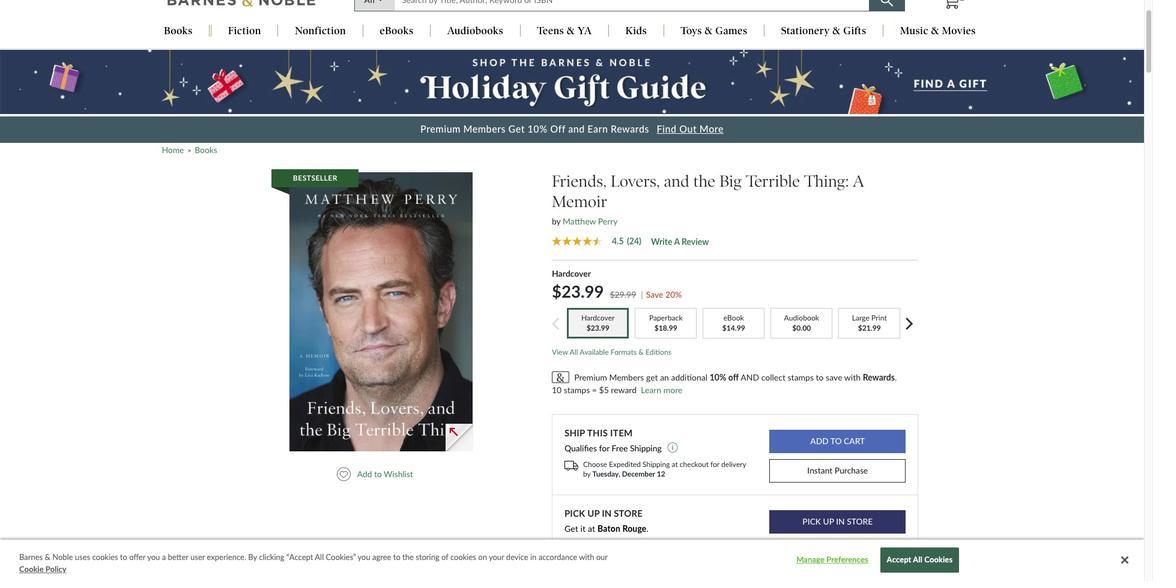 Task type: locate. For each thing, give the bounding box(es) containing it.
0 horizontal spatial get
[[509, 123, 525, 135]]

0 vertical spatial for
[[599, 443, 610, 454]]

& right toys
[[705, 25, 713, 37]]

$29.99
[[610, 289, 636, 300]]

& left editions
[[639, 348, 644, 357]]

books inside button
[[164, 25, 193, 37]]

0 horizontal spatial available
[[580, 348, 609, 357]]

None field
[[394, 0, 870, 12]]

ebooks button
[[363, 25, 430, 38]]

teens & ya
[[537, 25, 592, 37]]

teens
[[537, 25, 564, 37]]

nonfiction
[[295, 25, 346, 37]]

an
[[660, 372, 669, 382]]

$18.99
[[655, 324, 678, 333]]

save
[[826, 372, 843, 382]]

& left the gifts
[[833, 25, 841, 37]]

instant
[[808, 466, 833, 476]]

a right the write at the top right of page
[[674, 236, 680, 247]]

bestseller link
[[272, 169, 473, 452]]

premium members get an additional 10% off and collect stamps to save with rewards . 10 stamps = $5 reward learn more
[[552, 372, 897, 395]]

with left our
[[579, 553, 594, 562]]

& up cookie policy link
[[45, 553, 50, 562]]

to left the save
[[816, 372, 824, 382]]

1 vertical spatial .
[[647, 524, 649, 534]]

cookies
[[92, 553, 118, 562], [451, 553, 476, 562]]

1 you from the left
[[147, 553, 160, 562]]

0 horizontal spatial books
[[164, 25, 193, 37]]

hardcover
[[552, 269, 591, 279]]

0 vertical spatial and
[[568, 123, 585, 135]]

free
[[612, 443, 628, 454]]

you left agree
[[358, 553, 371, 562]]

by inside friends, lovers, and the big terrible thing: a memoir by matthew perry
[[552, 216, 561, 226]]

0 vertical spatial books
[[164, 25, 193, 37]]

at down rouge
[[632, 539, 639, 550]]

get
[[509, 123, 525, 135], [565, 524, 579, 534]]

0 horizontal spatial rewards
[[611, 123, 650, 135]]

0 horizontal spatial by
[[552, 216, 561, 226]]

shipping up 12
[[643, 460, 670, 469]]

0 vertical spatial a
[[674, 236, 680, 247]]

1 horizontal spatial rewards
[[863, 372, 895, 382]]

1 horizontal spatial members
[[609, 372, 644, 382]]

1 vertical spatial get
[[565, 524, 579, 534]]

our
[[596, 553, 608, 562]]

accept all cookies
[[887, 556, 953, 565]]

ebook $14.99
[[723, 313, 746, 333]]

available
[[580, 348, 609, 357], [785, 540, 814, 549]]

None submit
[[770, 430, 906, 454], [770, 511, 906, 534], [770, 430, 906, 454], [770, 511, 906, 534]]

1 vertical spatial shipping
[[643, 460, 670, 469]]

availability
[[590, 539, 630, 550]]

1 horizontal spatial with
[[845, 372, 861, 382]]

0 horizontal spatial with
[[579, 553, 594, 562]]

1 horizontal spatial get
[[565, 524, 579, 534]]

0 horizontal spatial cookies
[[92, 553, 118, 562]]

0 horizontal spatial a
[[162, 553, 166, 562]]

with right the save
[[845, 372, 861, 382]]

uses
[[75, 553, 90, 562]]

terrible
[[746, 172, 800, 191]]

shop the barnes & noble holiday gift guide. find a gift image
[[0, 50, 1145, 114]]

premium inside "premium members get an additional 10% off and collect stamps to save with rewards . 10 stamps = $5 reward learn more"
[[574, 372, 607, 382]]

music & movies button
[[884, 25, 993, 38]]

editions
[[646, 348, 672, 357]]

the
[[694, 172, 716, 191], [403, 553, 414, 562]]

0 vertical spatial get
[[509, 123, 525, 135]]

the left storing
[[403, 553, 414, 562]]

cookies right of
[[451, 553, 476, 562]]

all right accept
[[913, 556, 923, 565]]

0 vertical spatial available
[[580, 348, 609, 357]]

0 vertical spatial 10%
[[528, 123, 548, 135]]

books inside $23.99 main content
[[195, 145, 217, 155]]

for left free
[[599, 443, 610, 454]]

0 horizontal spatial you
[[147, 553, 160, 562]]

choose
[[583, 460, 607, 469]]

1 vertical spatial rewards
[[863, 372, 895, 382]]

& inside stationery & gifts button
[[833, 25, 841, 37]]

expedited
[[609, 460, 641, 469]]

& inside toys & games button
[[705, 25, 713, 37]]

& inside teens & ya button
[[567, 25, 575, 37]]

1 vertical spatial for
[[711, 460, 720, 469]]

fiction button
[[212, 25, 278, 38]]

1 horizontal spatial and
[[664, 172, 690, 191]]

rewards right earn
[[611, 123, 650, 135]]

12
[[657, 470, 666, 479]]

offer
[[129, 553, 146, 562]]

get left the it
[[565, 524, 579, 534]]

cookies right uses
[[92, 553, 118, 562]]

and right lovers, in the right of the page
[[664, 172, 690, 191]]

item
[[611, 428, 633, 439]]

add
[[357, 469, 372, 480]]

1 horizontal spatial you
[[358, 553, 371, 562]]

to right add
[[374, 469, 382, 480]]

1 horizontal spatial .
[[895, 372, 897, 382]]

1 vertical spatial and
[[664, 172, 690, 191]]

earn
[[588, 123, 608, 135]]

fiction
[[228, 25, 261, 37]]

paperback $18.99
[[649, 313, 683, 333]]

& right music
[[932, 25, 940, 37]]

a left better
[[162, 553, 166, 562]]

learn
[[641, 385, 662, 395]]

$14.99
[[723, 324, 746, 333]]

1 horizontal spatial for
[[711, 460, 720, 469]]

to
[[816, 372, 824, 382], [374, 469, 382, 480], [120, 553, 127, 562], [393, 553, 401, 562]]

0 vertical spatial with
[[845, 372, 861, 382]]

the inside "barnes & noble uses cookies to offer you a better user experience. by clicking "accept all cookies" you agree to the storing of cookies on your device in accordance with our cookie policy"
[[403, 553, 414, 562]]

nearby stores
[[641, 539, 693, 550]]

by left matthew
[[552, 216, 561, 226]]

0 vertical spatial the
[[694, 172, 716, 191]]

1 vertical spatial by
[[583, 470, 591, 479]]

& left ya
[[567, 25, 575, 37]]

0 vertical spatial shipping
[[630, 443, 662, 454]]

. inside the pick up in store get it at baton rouge . check availability at nearby stores
[[647, 524, 649, 534]]

get left off
[[509, 123, 525, 135]]

1 vertical spatial 10%
[[710, 372, 727, 382]]

with inside "premium members get an additional 10% off and collect stamps to save with rewards . 10 stamps = $5 reward learn more"
[[845, 372, 861, 382]]

0 vertical spatial .
[[895, 372, 897, 382]]

you right offer
[[147, 553, 160, 562]]

check
[[565, 539, 588, 550]]

2 horizontal spatial all
[[913, 556, 923, 565]]

at left checkout
[[672, 460, 678, 469]]

the inside friends, lovers, and the big terrible thing: a memoir by matthew perry
[[694, 172, 716, 191]]

all inside button
[[913, 556, 923, 565]]

qualifies
[[565, 443, 597, 454]]

checkout
[[680, 460, 709, 469]]

1 vertical spatial available
[[785, 540, 814, 549]]

1 vertical spatial a
[[162, 553, 166, 562]]

cookies"
[[326, 553, 356, 562]]

rouge
[[623, 524, 647, 534]]

& inside music & movies button
[[932, 25, 940, 37]]

you
[[147, 553, 160, 562], [358, 553, 371, 562]]

out
[[680, 123, 697, 135]]

1 vertical spatial books
[[195, 145, 217, 155]]

0 horizontal spatial premium
[[421, 123, 461, 135]]

shipping inside choose expedited shipping at checkout for delivery by
[[643, 460, 670, 469]]

members
[[464, 123, 506, 135], [609, 372, 644, 382]]

1 horizontal spatial all
[[570, 348, 578, 357]]

audiobook $0.00
[[784, 313, 820, 333]]

nonfiction button
[[278, 25, 363, 38]]

shipping right free
[[630, 443, 662, 454]]

better
[[168, 553, 188, 562]]

& for teens & ya
[[567, 25, 575, 37]]

bestseller
[[293, 174, 338, 183]]

0 horizontal spatial the
[[403, 553, 414, 562]]

clicking
[[259, 553, 285, 562]]

0 vertical spatial rewards
[[611, 123, 650, 135]]

4.5 (24)
[[612, 236, 642, 246]]

0 horizontal spatial members
[[464, 123, 506, 135]]

available left formats
[[580, 348, 609, 357]]

shipping inside ship this item qualifies for free shipping
[[630, 443, 662, 454]]

by inside choose expedited shipping at checkout for delivery by
[[583, 470, 591, 479]]

1 vertical spatial the
[[403, 553, 414, 562]]

privacy alert dialog
[[0, 540, 1145, 582]]

0 vertical spatial at
[[672, 460, 678, 469]]

cookie policy link
[[19, 564, 66, 576]]

rewards right the save
[[863, 372, 895, 382]]

the left 'big'
[[694, 172, 716, 191]]

1 vertical spatial with
[[579, 553, 594, 562]]

1 horizontal spatial a
[[674, 236, 680, 247]]

reward
[[611, 385, 637, 395]]

0 horizontal spatial at
[[588, 524, 596, 534]]

0 vertical spatial stamps
[[788, 372, 814, 382]]

1 horizontal spatial cookies
[[451, 553, 476, 562]]

cookie
[[19, 564, 44, 574]]

1 horizontal spatial 10%
[[710, 372, 727, 382]]

members for get
[[464, 123, 506, 135]]

0 horizontal spatial 10%
[[528, 123, 548, 135]]

for left the delivery
[[711, 460, 720, 469]]

all for accept
[[913, 556, 923, 565]]

1 vertical spatial at
[[588, 524, 596, 534]]

0 vertical spatial premium
[[421, 123, 461, 135]]

accordance
[[539, 553, 577, 562]]

1 vertical spatial premium
[[574, 372, 607, 382]]

$5
[[599, 385, 609, 395]]

available up manage
[[785, 540, 814, 549]]

0 horizontal spatial .
[[647, 524, 649, 534]]

1 horizontal spatial the
[[694, 172, 716, 191]]

& inside "barnes & noble uses cookies to offer you a better user experience. by clicking "accept all cookies" you agree to the storing of cookies on your device in accordance with our cookie policy"
[[45, 553, 50, 562]]

0 horizontal spatial all
[[315, 553, 324, 562]]

0 horizontal spatial for
[[599, 443, 610, 454]]

at right the it
[[588, 524, 596, 534]]

perry
[[598, 216, 618, 226]]

1 vertical spatial members
[[609, 372, 644, 382]]

2 horizontal spatial at
[[672, 460, 678, 469]]

all right view
[[570, 348, 578, 357]]

pick up in store get it at baton rouge . check availability at nearby stores
[[565, 508, 693, 550]]

view
[[552, 348, 568, 357]]

0 vertical spatial members
[[464, 123, 506, 135]]

stamps right collect
[[788, 372, 814, 382]]

0 vertical spatial by
[[552, 216, 561, 226]]

all right the "accept
[[315, 553, 324, 562]]

choose expedited shipping at checkout for delivery by
[[583, 460, 747, 479]]

more
[[700, 123, 724, 135]]

up
[[588, 508, 600, 519]]

available within 2 business hours
[[785, 540, 891, 549]]

by down choose
[[583, 470, 591, 479]]

in
[[531, 553, 537, 562]]

and right off
[[568, 123, 585, 135]]

barnes & noble uses cookies to offer you a better user experience. by clicking "accept all cookies" you agree to the storing of cookies on your device in accordance with our cookie policy
[[19, 553, 608, 574]]

add to wishlist link
[[337, 468, 419, 482]]

logo image
[[167, 0, 316, 10]]

excerpt image
[[446, 424, 473, 452]]

within
[[816, 540, 836, 549]]

$23.99
[[552, 282, 604, 301]]

2 vertical spatial at
[[632, 539, 639, 550]]

0 horizontal spatial stamps
[[564, 385, 590, 395]]

tuesday, december 12
[[593, 470, 666, 479]]

members inside "premium members get an additional 10% off and collect stamps to save with rewards . 10 stamps = $5 reward learn more"
[[609, 372, 644, 382]]

1 horizontal spatial books
[[195, 145, 217, 155]]

1 horizontal spatial by
[[583, 470, 591, 479]]

matthew perry link
[[563, 216, 618, 226]]

stamps left =
[[564, 385, 590, 395]]

manage
[[797, 556, 825, 565]]

add to wishlist
[[357, 469, 413, 480]]

1 horizontal spatial premium
[[574, 372, 607, 382]]

friends, lovers, and the big terrible thing: a memoir image
[[289, 172, 473, 452]]

preferences
[[827, 556, 869, 565]]

2 cookies from the left
[[451, 553, 476, 562]]

toys
[[681, 25, 702, 37]]

all inside $23.99 main content
[[570, 348, 578, 357]]

accept
[[887, 556, 912, 565]]



Task type: vqa. For each thing, say whether or not it's contained in the screenshot.
the rightmost 10%
yes



Task type: describe. For each thing, give the bounding box(es) containing it.
and
[[741, 372, 760, 382]]

additional
[[671, 372, 708, 382]]

policy
[[46, 564, 66, 574]]

ship
[[565, 428, 585, 439]]

instant purchase
[[808, 466, 868, 476]]

a inside $23.99 main content
[[674, 236, 680, 247]]

10
[[552, 385, 562, 395]]

device
[[506, 553, 529, 562]]

barnes
[[19, 553, 43, 562]]

ship this item qualifies for free shipping
[[565, 428, 664, 454]]

print
[[872, 313, 887, 322]]

1 cookies from the left
[[92, 553, 118, 562]]

& inside $23.99 main content
[[639, 348, 644, 357]]

store
[[614, 508, 643, 519]]

4.5
[[612, 236, 624, 246]]

storing
[[416, 553, 440, 562]]

review
[[682, 236, 709, 247]]

music
[[900, 25, 929, 37]]

to left offer
[[120, 553, 127, 562]]

in
[[602, 508, 612, 519]]

check availability at nearby stores link
[[565, 539, 693, 550]]

premium for premium members get an additional 10% off and collect stamps to save with rewards . 10 stamps = $5 reward learn more
[[574, 372, 607, 382]]

december
[[622, 470, 655, 479]]

formats
[[611, 348, 637, 357]]

games
[[716, 25, 748, 37]]

1 horizontal spatial available
[[785, 540, 814, 549]]

audiobooks
[[447, 25, 504, 37]]

0 horizontal spatial and
[[568, 123, 585, 135]]

manage preferences
[[797, 556, 869, 565]]

of
[[442, 553, 449, 562]]

home
[[162, 145, 184, 155]]

music & movies
[[900, 25, 976, 37]]

1 horizontal spatial stamps
[[788, 372, 814, 382]]

(24)
[[627, 236, 642, 246]]

save 20%
[[646, 289, 682, 300]]

for inside ship this item qualifies for free shipping
[[599, 443, 610, 454]]

more
[[664, 385, 683, 395]]

matthew
[[563, 216, 596, 226]]

experience.
[[207, 553, 246, 562]]

paperback
[[649, 313, 683, 322]]

this
[[587, 428, 608, 439]]

=
[[592, 385, 597, 395]]

at inside choose expedited shipping at checkout for delivery by
[[672, 460, 678, 469]]

business hours
[[844, 540, 891, 549]]

get
[[646, 372, 658, 382]]

& for barnes & noble uses cookies to offer you a better user experience. by clicking "accept all cookies" you agree to the storing of cookies on your device in accordance with our cookie policy
[[45, 553, 50, 562]]

lovers,
[[611, 172, 660, 191]]

all inside "barnes & noble uses cookies to offer you a better user experience. by clicking "accept all cookies" you agree to the storing of cookies on your device in accordance with our cookie policy"
[[315, 553, 324, 562]]

10% inside "premium members get an additional 10% off and collect stamps to save with rewards . 10 stamps = $5 reward learn more"
[[710, 372, 727, 382]]

stationery & gifts button
[[765, 25, 883, 38]]

with inside "barnes & noble uses cookies to offer you a better user experience. by clicking "accept all cookies" you agree to the storing of cookies on your device in accordance with our cookie policy"
[[579, 553, 594, 562]]

kids
[[626, 25, 647, 37]]

manage preferences button
[[795, 549, 870, 573]]

1 vertical spatial stamps
[[564, 385, 590, 395]]

premium members get 10% off and earn rewards find out more
[[421, 123, 724, 135]]

pick
[[565, 508, 585, 519]]

members for get
[[609, 372, 644, 382]]

a
[[853, 172, 865, 191]]

premium for premium members get 10% off and earn rewards find out more
[[421, 123, 461, 135]]

delivery
[[722, 460, 747, 469]]

it
[[581, 524, 586, 534]]

baton
[[598, 524, 621, 534]]

home link
[[162, 145, 184, 155]]

cart image
[[944, 0, 960, 9]]

off
[[550, 123, 566, 135]]

your
[[489, 553, 504, 562]]

"accept
[[287, 553, 313, 562]]

tuesday,
[[593, 470, 621, 479]]

instant purchase button
[[770, 460, 906, 483]]

$23.99 $29.99
[[552, 282, 636, 301]]

to inside add to wishlist link
[[374, 469, 382, 480]]

ebooks
[[380, 25, 414, 37]]

. inside "premium members get an additional 10% off and collect stamps to save with rewards . 10 stamps = $5 reward learn more"
[[895, 372, 897, 382]]

purchase
[[835, 466, 868, 476]]

Search by Title, Author, Keyword or ISBN text field
[[394, 0, 870, 12]]

& for toys & games
[[705, 25, 713, 37]]

get inside the pick up in store get it at baton rouge . check availability at nearby stores
[[565, 524, 579, 534]]

collect
[[762, 372, 786, 382]]

a inside "barnes & noble uses cookies to offer you a better user experience. by clicking "accept all cookies" you agree to the storing of cookies on your device in accordance with our cookie policy"
[[162, 553, 166, 562]]

search image
[[881, 0, 893, 7]]

and inside friends, lovers, and the big terrible thing: a memoir by matthew perry
[[664, 172, 690, 191]]

ebook
[[724, 313, 744, 322]]

kids button
[[609, 25, 664, 38]]

& for stationery & gifts
[[833, 25, 841, 37]]

view all available formats & editions link
[[552, 348, 672, 357]]

2 you from the left
[[358, 553, 371, 562]]

to inside "premium members get an additional 10% off and collect stamps to save with rewards . 10 stamps = $5 reward learn more"
[[816, 372, 824, 382]]

memoir
[[552, 192, 607, 211]]

for inside choose expedited shipping at checkout for delivery by
[[711, 460, 720, 469]]

rewards inside "premium members get an additional 10% off and collect stamps to save with rewards . 10 stamps = $5 reward learn more"
[[863, 372, 895, 382]]

to right agree
[[393, 553, 401, 562]]

large
[[852, 313, 870, 322]]

all for view
[[570, 348, 578, 357]]

$23.99 main content
[[0, 50, 1145, 582]]

off
[[729, 372, 739, 382]]

stationery & gifts
[[781, 25, 867, 37]]

cookies
[[925, 556, 953, 565]]

& for music & movies
[[932, 25, 940, 37]]

$21.99
[[858, 324, 881, 333]]

1 horizontal spatial at
[[632, 539, 639, 550]]

by
[[248, 553, 257, 562]]

books button
[[148, 25, 209, 38]]

user
[[190, 553, 205, 562]]

learn more link
[[641, 384, 683, 397]]

view all available formats & editions
[[552, 348, 672, 357]]



